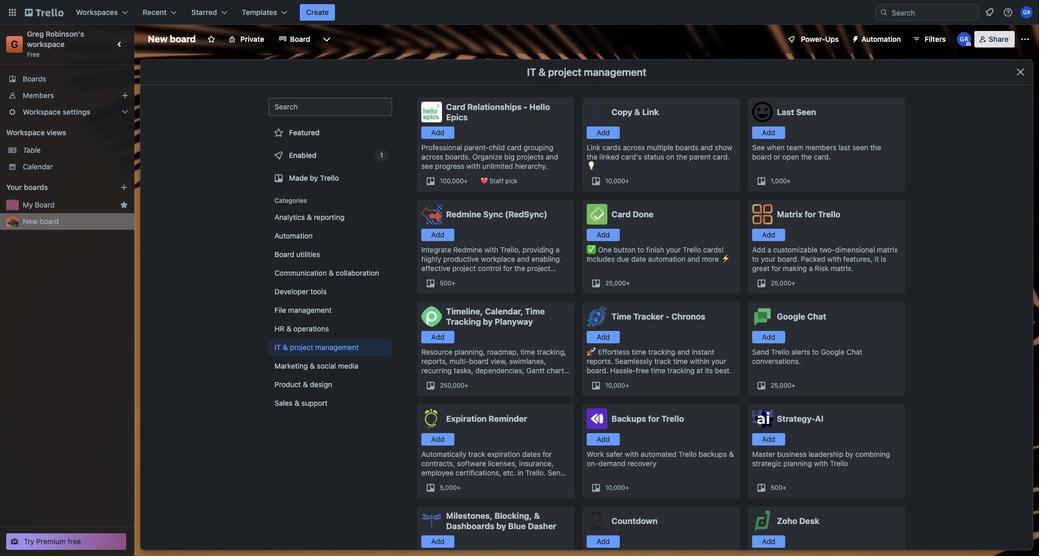 Task type: locate. For each thing, give the bounding box(es) containing it.
0 horizontal spatial free
[[68, 538, 81, 547]]

send trello alerts to google chat conversations.
[[752, 348, 863, 366]]

0 horizontal spatial to
[[638, 246, 644, 254]]

0 notifications image
[[984, 6, 996, 19]]

workspace for workspace views
[[6, 128, 45, 137]]

to inside ✅ one button to finish your trello cards! includes due date automation and more ⚡️
[[638, 246, 644, 254]]

1,000 +
[[771, 177, 791, 185]]

add button for card relationships - hello epics
[[421, 127, 455, 139]]

0 vertical spatial your
[[666, 246, 681, 254]]

1 horizontal spatial 500
[[771, 485, 783, 492]]

automation link
[[268, 228, 393, 245]]

card.
[[713, 153, 730, 161], [814, 153, 831, 161]]

status
[[644, 153, 665, 161]]

add button down matrix
[[752, 229, 786, 242]]

0 horizontal spatial google
[[421, 376, 445, 385]]

private button
[[222, 31, 270, 48]]

with up recovery
[[625, 450, 639, 459]]

1 vertical spatial to
[[752, 255, 759, 264]]

milestones, blocking, & dashboards by blue dasher
[[446, 512, 557, 532]]

+ down conversations.
[[792, 382, 796, 390]]

0 vertical spatial it & project management
[[527, 66, 647, 78]]

1 vertical spatial 500 +
[[771, 485, 787, 492]]

& left social
[[310, 362, 315, 371]]

1 vertical spatial new
[[23, 217, 38, 226]]

add board image
[[120, 184, 128, 192]]

25,000 + down making
[[771, 280, 796, 288]]

0 horizontal spatial card
[[446, 102, 466, 112]]

a inside integrate redmine with trello, providing a highly productive workplace and enabling effective project control for the project team.
[[556, 246, 560, 254]]

0 vertical spatial link
[[642, 108, 659, 117]]

your inside ✅ one button to finish your trello cards! includes due date automation and more ⚡️
[[666, 246, 681, 254]]

0 vertical spatial 10,000 +
[[606, 177, 629, 185]]

time down track
[[651, 367, 666, 375]]

1 horizontal spatial 500 +
[[771, 485, 787, 492]]

add button down zoho
[[752, 536, 786, 549]]

add button up send
[[752, 331, 786, 344]]

💡
[[587, 162, 596, 171]]

when
[[767, 143, 785, 152]]

analytics & reporting
[[275, 213, 345, 222]]

1 10,000 + from the top
[[606, 177, 629, 185]]

500 down the effective
[[440, 280, 452, 288]]

0 horizontal spatial link
[[587, 143, 601, 152]]

board
[[170, 34, 196, 44], [752, 153, 772, 161], [40, 217, 59, 226], [469, 357, 489, 366]]

across up card's
[[623, 143, 645, 152]]

new board down my board
[[23, 217, 59, 226]]

with inside add a customizable two-dimensional matrix to your board. packed with features, it is great for making a risk matrix.
[[828, 255, 842, 264]]

+ down planning
[[783, 485, 787, 492]]

your up great
[[761, 255, 776, 264]]

grouping
[[524, 143, 554, 152]]

boards up parent
[[676, 143, 699, 152]]

business
[[778, 450, 807, 459]]

add button down countdown
[[587, 536, 620, 549]]

board down planning,
[[469, 357, 489, 366]]

0 horizontal spatial automation
[[275, 232, 313, 240]]

with inside "master business leadership by combining strategic planning with trello"
[[814, 460, 828, 469]]

to up the date
[[638, 246, 644, 254]]

add for card done
[[597, 231, 610, 239]]

your inside 🚀 effortless time tracking and instant reports. seamlessly track time within your board. hassle-free time tracking at its best.
[[712, 357, 727, 366]]

1 vertical spatial it
[[275, 343, 281, 352]]

for right great
[[772, 264, 781, 273]]

for right matrix
[[805, 210, 816, 219]]

your boards with 2 items element
[[6, 182, 104, 194]]

the right on
[[677, 153, 688, 161]]

+
[[464, 177, 468, 185], [625, 177, 629, 185], [787, 177, 791, 185], [452, 280, 456, 288], [626, 280, 630, 288], [792, 280, 796, 288], [465, 382, 469, 390], [625, 382, 629, 390], [792, 382, 796, 390], [457, 485, 461, 492], [625, 485, 629, 492], [783, 485, 787, 492]]

board down see
[[752, 153, 772, 161]]

workspace for workspace settings
[[23, 108, 61, 116]]

power-ups button
[[781, 31, 845, 48]]

10,000 + down hassle-
[[606, 382, 629, 390]]

to inside add a customizable two-dimensional matrix to your board. packed with features, it is great for making a risk matrix.
[[752, 255, 759, 264]]

25,000 + down due on the right top
[[606, 280, 630, 288]]

+ for redmine sync (redsync)
[[452, 280, 456, 288]]

is
[[881, 255, 887, 264]]

1 horizontal spatial time
[[612, 312, 632, 322]]

on
[[666, 153, 675, 161]]

link right copy
[[642, 108, 659, 117]]

across up see
[[421, 153, 444, 161]]

linked
[[600, 153, 619, 161]]

& up dasher
[[534, 512, 540, 521]]

for down the workplace at the top of the page
[[503, 264, 513, 273]]

add for matrix for trello
[[762, 231, 776, 239]]

1 vertical spatial workspace
[[6, 128, 45, 137]]

add for expiration reminder
[[431, 435, 445, 444]]

tracking left at
[[668, 367, 695, 375]]

add button up 'one'
[[587, 229, 620, 242]]

1 horizontal spatial boards
[[676, 143, 699, 152]]

2 horizontal spatial your
[[761, 255, 776, 264]]

with inside work safer with automated trello backups & on-demand recovery
[[625, 450, 639, 459]]

a up great
[[768, 246, 772, 254]]

0 vertical spatial management
[[584, 66, 647, 78]]

add button for copy & link
[[587, 127, 620, 139]]

resource
[[421, 348, 453, 357]]

my board link
[[23, 200, 116, 210]]

1 vertical spatial 10,000
[[606, 382, 625, 390]]

1 horizontal spatial google
[[777, 312, 806, 322]]

add inside add a customizable two-dimensional matrix to your board. packed with features, it is great for making a risk matrix.
[[752, 246, 766, 254]]

sales & support
[[275, 399, 328, 408]]

board left star or unstar board icon
[[170, 34, 196, 44]]

0 vertical spatial across
[[623, 143, 645, 152]]

1 horizontal spatial board.
[[778, 255, 799, 264]]

card done
[[612, 210, 654, 219]]

2 vertical spatial your
[[712, 357, 727, 366]]

boards
[[676, 143, 699, 152], [24, 183, 48, 192]]

1 vertical spatial card
[[612, 210, 631, 219]]

25,000 +
[[606, 280, 630, 288], [771, 280, 796, 288], [771, 382, 796, 390]]

10,000 + down the linked
[[606, 177, 629, 185]]

members
[[23, 91, 54, 100]]

a down packed
[[809, 264, 813, 273]]

1 vertical spatial -
[[666, 312, 670, 322]]

add button for backups for trello
[[587, 434, 620, 446]]

effortless
[[598, 348, 630, 357]]

tracking
[[446, 318, 481, 327]]

🚀
[[587, 348, 596, 357]]

and up within
[[678, 348, 690, 357]]

trello left the backups
[[679, 450, 697, 459]]

2 10,000 from the top
[[606, 382, 625, 390]]

1 horizontal spatial it
[[527, 66, 536, 78]]

add for countdown
[[597, 538, 610, 547]]

3 10,000 + from the top
[[606, 485, 629, 492]]

0 horizontal spatial boards
[[24, 183, 48, 192]]

10,000 down the linked
[[606, 177, 625, 185]]

1 vertical spatial 10,000 +
[[606, 382, 629, 390]]

add button for timeline, calendar, time tracking by planyway
[[421, 331, 455, 344]]

trello inside send trello alerts to google chat conversations.
[[772, 348, 790, 357]]

1 vertical spatial your
[[761, 255, 776, 264]]

your up the automation
[[666, 246, 681, 254]]

0 horizontal spatial it & project management
[[275, 343, 359, 352]]

your inside add a customizable two-dimensional matrix to your board. packed with features, it is great for making a risk matrix.
[[761, 255, 776, 264]]

redmine up "productive"
[[453, 246, 483, 254]]

create
[[306, 8, 329, 17]]

milestones,
[[446, 512, 493, 521]]

board left utilities
[[275, 250, 294, 259]]

add button down dashboards
[[421, 536, 455, 549]]

1 horizontal spatial new
[[148, 34, 168, 44]]

& right hr
[[287, 325, 292, 334]]

10,000 + for backups for trello
[[606, 485, 629, 492]]

parent-
[[464, 143, 489, 152]]

1 horizontal spatial your
[[712, 357, 727, 366]]

greg robinson (gregrobinson96) image
[[957, 32, 972, 47]]

1 10,000 from the top
[[606, 177, 625, 185]]

+ up milestones,
[[457, 485, 461, 492]]

great
[[752, 264, 770, 273]]

this member is an admin of this board. image
[[966, 42, 971, 47]]

workplace
[[481, 255, 515, 264]]

add for google chat
[[762, 333, 776, 342]]

0 horizontal spatial new board
[[23, 217, 59, 226]]

management up copy
[[584, 66, 647, 78]]

& inside milestones, blocking, & dashboards by blue dasher
[[534, 512, 540, 521]]

2 vertical spatial 10,000
[[606, 485, 625, 492]]

0 vertical spatial new
[[148, 34, 168, 44]]

add button down expiration
[[421, 434, 455, 446]]

reminder
[[489, 415, 527, 424]]

greg robinson's workspace free
[[27, 29, 86, 58]]

25,000 + down conversations.
[[771, 382, 796, 390]]

board. inside 🚀 effortless time tracking and instant reports. seamlessly track time within your board. hassle-free time tracking at its best.
[[587, 367, 608, 375]]

0 horizontal spatial card.
[[713, 153, 730, 161]]

your
[[666, 246, 681, 254], [761, 255, 776, 264], [712, 357, 727, 366]]

boards up my board
[[24, 183, 48, 192]]

0 horizontal spatial a
[[556, 246, 560, 254]]

0 horizontal spatial board.
[[587, 367, 608, 375]]

time up swimlanes,
[[521, 348, 535, 357]]

new board link
[[23, 217, 128, 227]]

+ for google chat
[[792, 382, 796, 390]]

1 horizontal spatial free
[[636, 367, 649, 375]]

open information menu image
[[1003, 7, 1014, 18]]

control
[[478, 264, 501, 273]]

1 vertical spatial link
[[587, 143, 601, 152]]

organize
[[473, 153, 503, 161]]

- for chronos
[[666, 312, 670, 322]]

3 10,000 from the top
[[606, 485, 625, 492]]

1 vertical spatial across
[[421, 153, 444, 161]]

trello inside work safer with automated trello backups & on-demand recovery
[[679, 450, 697, 459]]

0 horizontal spatial across
[[421, 153, 444, 161]]

it down hr
[[275, 343, 281, 352]]

redmine
[[446, 210, 481, 219], [453, 246, 483, 254]]

2 horizontal spatial to
[[812, 348, 819, 357]]

1 vertical spatial chat
[[847, 348, 863, 357]]

at
[[697, 367, 703, 375]]

2 card. from the left
[[814, 153, 831, 161]]

trello
[[320, 174, 339, 183], [818, 210, 841, 219], [683, 246, 701, 254], [772, 348, 790, 357], [662, 415, 684, 424], [679, 450, 697, 459], [830, 460, 849, 469]]

1 horizontal spatial automation
[[862, 35, 901, 43]]

add for last seen
[[762, 128, 776, 137]]

time tracker - chronos
[[612, 312, 706, 322]]

0 vertical spatial card
[[446, 102, 466, 112]]

25,000 for google chat
[[771, 382, 792, 390]]

master business leadership by combining strategic planning with trello
[[752, 450, 890, 469]]

by right leadership
[[846, 450, 854, 459]]

link
[[642, 108, 659, 117], [587, 143, 601, 152]]

add
[[431, 128, 445, 137], [597, 128, 610, 137], [762, 128, 776, 137], [431, 231, 445, 239], [597, 231, 610, 239], [762, 231, 776, 239], [752, 246, 766, 254], [431, 333, 445, 342], [597, 333, 610, 342], [762, 333, 776, 342], [431, 435, 445, 444], [597, 435, 610, 444], [762, 435, 776, 444], [431, 538, 445, 547], [597, 538, 610, 547], [762, 538, 776, 547]]

2 vertical spatial google
[[421, 376, 445, 385]]

demand
[[599, 460, 626, 469]]

1 card. from the left
[[713, 153, 730, 161]]

effective
[[421, 264, 451, 273]]

my
[[23, 201, 33, 209]]

& right the backups
[[729, 450, 734, 459]]

epics
[[446, 113, 468, 122]]

filters button
[[910, 31, 949, 48]]

time
[[525, 307, 545, 317], [612, 312, 632, 322]]

workspaces button
[[70, 4, 134, 21]]

to right alerts at right
[[812, 348, 819, 357]]

0 horizontal spatial 500 +
[[440, 280, 456, 288]]

0 vertical spatial new board
[[148, 34, 196, 44]]

time inside the timeline, calendar, time tracking by planyway
[[525, 307, 545, 317]]

0 vertical spatial board.
[[778, 255, 799, 264]]

+ down due on the right top
[[626, 280, 630, 288]]

and down grouping
[[546, 153, 558, 161]]

0 vertical spatial chat
[[808, 312, 827, 322]]

1 vertical spatial 500
[[771, 485, 783, 492]]

utilities
[[296, 250, 320, 259]]

board. down reports.
[[587, 367, 608, 375]]

trello up conversations.
[[772, 348, 790, 357]]

+ down making
[[792, 280, 796, 288]]

and up parent
[[701, 143, 713, 152]]

& right sales
[[295, 399, 300, 408]]

1 horizontal spatial chat
[[847, 348, 863, 357]]

finish
[[646, 246, 664, 254]]

risk
[[815, 264, 829, 273]]

free down seamlessly at bottom right
[[636, 367, 649, 375]]

10,000 down hassle-
[[606, 382, 625, 390]]

add button up cards
[[587, 127, 620, 139]]

greg robinson (gregrobinson96) image
[[1021, 6, 1033, 19]]

conversations.
[[752, 357, 801, 366]]

add button up when
[[752, 127, 786, 139]]

0 vertical spatial boards
[[676, 143, 699, 152]]

1 vertical spatial free
[[68, 538, 81, 547]]

1
[[380, 152, 383, 159]]

by inside "master business leadership by combining strategic planning with trello"
[[846, 450, 854, 459]]

management
[[584, 66, 647, 78], [288, 306, 332, 315], [315, 343, 359, 352]]

board inside see when team members last seen the board or open the card.
[[752, 153, 772, 161]]

0 horizontal spatial -
[[524, 102, 528, 112]]

card
[[507, 143, 522, 152]]

500 down the strategic
[[771, 485, 783, 492]]

card up epics
[[446, 102, 466, 112]]

staff
[[490, 177, 504, 185]]

google inside send trello alerts to google chat conversations.
[[821, 348, 845, 357]]

+ down card's
[[625, 177, 629, 185]]

and down trello,
[[517, 255, 530, 264]]

0 horizontal spatial 500
[[440, 280, 452, 288]]

0 vertical spatial 500 +
[[440, 280, 456, 288]]

professional
[[421, 143, 462, 152]]

2 vertical spatial board
[[275, 250, 294, 259]]

1 horizontal spatial across
[[623, 143, 645, 152]]

card. inside see when team members last seen the board or open the card.
[[814, 153, 831, 161]]

add button up work
[[587, 434, 620, 446]]

zoho
[[777, 517, 798, 526]]

to for card
[[638, 246, 644, 254]]

board right my
[[35, 201, 55, 209]]

25,000 down due on the right top
[[606, 280, 626, 288]]

timeline,
[[446, 307, 483, 317]]

gantt
[[526, 367, 545, 375]]

backups
[[699, 450, 727, 459]]

chart,
[[547, 367, 566, 375]]

and inside 🚀 effortless time tracking and instant reports. seamlessly track time within your board. hassle-free time tracking at its best.
[[678, 348, 690, 357]]

+ down recovery
[[625, 485, 629, 492]]

0 vertical spatial free
[[636, 367, 649, 375]]

1 vertical spatial google
[[821, 348, 845, 357]]

board inside text field
[[170, 34, 196, 44]]

1 horizontal spatial new board
[[148, 34, 196, 44]]

0 vertical spatial 10,000
[[606, 177, 625, 185]]

one
[[598, 246, 612, 254]]

500 + for strategy-ai
[[771, 485, 787, 492]]

25,000 for matrix for trello
[[771, 280, 792, 288]]

share button
[[975, 31, 1015, 48]]

+ down open
[[787, 177, 791, 185]]

0 horizontal spatial your
[[666, 246, 681, 254]]

automation button
[[847, 31, 907, 48]]

1 horizontal spatial -
[[666, 312, 670, 322]]

by left blue
[[497, 522, 506, 532]]

your up best.
[[712, 357, 727, 366]]

2 horizontal spatial google
[[821, 348, 845, 357]]

1 vertical spatial it & project management
[[275, 343, 359, 352]]

boards.
[[445, 153, 471, 161]]

& down board utilities link
[[329, 269, 334, 278]]

board inside 'resource planning, roadmap, time tracking, reports, multi-board view, swimlanes, recurring tasks, dependencies, gantt chart, google calendar'
[[469, 357, 489, 366]]

0 vertical spatial to
[[638, 246, 644, 254]]

link cards across multiple boards and show the linked card's status on the parent card. 💡
[[587, 143, 733, 171]]

within
[[690, 357, 710, 366]]

2 horizontal spatial a
[[809, 264, 813, 273]]

includes
[[587, 255, 615, 264]]

greg robinson's workspace link
[[27, 29, 86, 49]]

10,000 + for copy & link
[[606, 177, 629, 185]]

to
[[638, 246, 644, 254], [752, 255, 759, 264], [812, 348, 819, 357]]

add button for card done
[[587, 229, 620, 242]]

2 10,000 + from the top
[[606, 382, 629, 390]]

file management
[[275, 306, 332, 315]]

add button for strategy-ai
[[752, 434, 786, 446]]

- for hello
[[524, 102, 528, 112]]

add for redmine sync (redsync)
[[431, 231, 445, 239]]

automation inside 'button'
[[862, 35, 901, 43]]

1 vertical spatial tracking
[[668, 367, 695, 375]]

1 horizontal spatial link
[[642, 108, 659, 117]]

- inside "card relationships - hello epics"
[[524, 102, 528, 112]]

primary element
[[0, 0, 1039, 25]]

workspace navigation collapse icon image
[[113, 37, 127, 52]]

500 + down the strategic
[[771, 485, 787, 492]]

2 vertical spatial to
[[812, 348, 819, 357]]

boards inside your boards with 2 items element
[[24, 183, 48, 192]]

automation down search icon
[[862, 35, 901, 43]]

500
[[440, 280, 452, 288], [771, 485, 783, 492]]

add for milestones, blocking, & dashboards by blue dasher
[[431, 538, 445, 547]]

card inside "card relationships - hello epics"
[[446, 102, 466, 112]]

big
[[505, 153, 515, 161]]

add button up the resource
[[421, 331, 455, 344]]

Board name text field
[[143, 31, 201, 48]]

add button up integrate
[[421, 229, 455, 242]]

board for board
[[290, 35, 310, 43]]

free inside try premium free "button"
[[68, 538, 81, 547]]

0 vertical spatial 500
[[440, 280, 452, 288]]

0 vertical spatial -
[[524, 102, 528, 112]]

2 vertical spatial 10,000 +
[[606, 485, 629, 492]]

1 vertical spatial boards
[[24, 183, 48, 192]]

1 vertical spatial board.
[[587, 367, 608, 375]]

1 vertical spatial redmine
[[453, 246, 483, 254]]

back to home image
[[25, 4, 64, 21]]

500 + down the effective
[[440, 280, 456, 288]]

power-
[[801, 35, 826, 43]]

- right tracker
[[666, 312, 670, 322]]

a up enabling
[[556, 246, 560, 254]]

1 horizontal spatial to
[[752, 255, 759, 264]]

management down 'hr & operations' link
[[315, 343, 359, 352]]

it
[[527, 66, 536, 78], [275, 343, 281, 352]]

card
[[446, 102, 466, 112], [612, 210, 631, 219]]

1 vertical spatial board
[[35, 201, 55, 209]]

1 vertical spatial automation
[[275, 232, 313, 240]]

card left done
[[612, 210, 631, 219]]

0 vertical spatial workspace
[[23, 108, 61, 116]]

& inside work safer with automated trello backups & on-demand recovery
[[729, 450, 734, 459]]

and
[[701, 143, 713, 152], [546, 153, 558, 161], [517, 255, 530, 264], [688, 255, 700, 264], [678, 348, 690, 357]]

see
[[752, 143, 765, 152]]

copy
[[612, 108, 633, 117]]

10,000
[[606, 177, 625, 185], [606, 382, 625, 390], [606, 485, 625, 492]]

0 horizontal spatial time
[[525, 307, 545, 317]]

0 horizontal spatial it
[[275, 343, 281, 352]]

25,000 down making
[[771, 280, 792, 288]]

by down calendar, on the bottom of page
[[483, 318, 493, 327]]

try premium free
[[24, 538, 81, 547]]

to inside send trello alerts to google chat conversations.
[[812, 348, 819, 357]]

0 vertical spatial redmine
[[446, 210, 481, 219]]

time left tracker
[[612, 312, 632, 322]]

1 horizontal spatial card
[[612, 210, 631, 219]]

starred icon image
[[120, 201, 128, 209]]

0 vertical spatial automation
[[862, 35, 901, 43]]

0 vertical spatial board
[[290, 35, 310, 43]]

workspace inside "dropdown button"
[[23, 108, 61, 116]]

+ down tasks,
[[465, 382, 469, 390]]



Task type: vqa. For each thing, say whether or not it's contained in the screenshot.


Task type: describe. For each thing, give the bounding box(es) containing it.
with inside integrate redmine with trello, providing a highly productive workplace and enabling effective project control for the project team.
[[485, 246, 499, 254]]

500 + for redmine sync (redsync)
[[440, 280, 456, 288]]

boards inside link cards across multiple boards and show the linked card's status on the parent card. 💡
[[676, 143, 699, 152]]

+ for expiration reminder
[[457, 485, 461, 492]]

dasher
[[528, 522, 557, 532]]

new inside text field
[[148, 34, 168, 44]]

+ for copy & link
[[625, 177, 629, 185]]

views
[[47, 128, 66, 137]]

marketing
[[275, 362, 308, 371]]

swimlanes,
[[509, 357, 546, 366]]

add for strategy-ai
[[762, 435, 776, 444]]

card. inside link cards across multiple boards and show the linked card's status on the parent card. 💡
[[713, 153, 730, 161]]

workspaces
[[76, 8, 118, 17]]

countdown
[[612, 517, 658, 526]]

add button for time tracker - chronos
[[587, 331, 620, 344]]

25,000 + for matrix for trello
[[771, 280, 796, 288]]

add for copy & link
[[597, 128, 610, 137]]

enabling
[[532, 255, 560, 264]]

time inside 'resource planning, roadmap, time tracking, reports, multi-board view, swimlanes, recurring tasks, dependencies, gantt chart, google calendar'
[[521, 348, 535, 357]]

enabled
[[289, 151, 317, 160]]

communication & collaboration link
[[268, 265, 393, 282]]

team
[[787, 143, 804, 152]]

for right backups
[[648, 415, 660, 424]]

25,000 for card done
[[606, 280, 626, 288]]

add a customizable two-dimensional matrix to your board. packed with features, it is great for making a risk matrix.
[[752, 246, 898, 273]]

25,000 + for card done
[[606, 280, 630, 288]]

members
[[806, 143, 837, 152]]

0 vertical spatial tracking
[[649, 348, 676, 357]]

+ for timeline, calendar, time tracking by planyway
[[465, 382, 469, 390]]

add for backups for trello
[[597, 435, 610, 444]]

hello
[[530, 102, 550, 112]]

project up hello
[[548, 66, 582, 78]]

create button
[[300, 4, 335, 21]]

packed
[[801, 255, 826, 264]]

hassle-
[[610, 367, 636, 375]]

your boards
[[6, 183, 48, 192]]

board for board utilities
[[275, 250, 294, 259]]

communication
[[275, 269, 327, 278]]

free
[[27, 51, 40, 58]]

categories
[[275, 197, 307, 205]]

its
[[705, 367, 713, 375]]

send
[[752, 348, 770, 357]]

link inside link cards across multiple boards and show the linked card's status on the parent card. 💡
[[587, 143, 601, 152]]

the right seen
[[871, 143, 881, 152]]

and inside link cards across multiple boards and show the linked card's status on the parent card. 💡
[[701, 143, 713, 152]]

10,000 for copy & link
[[606, 177, 625, 185]]

1,000
[[771, 177, 787, 185]]

see when team members last seen the board or open the card.
[[752, 143, 881, 161]]

making
[[783, 264, 807, 273]]

boards
[[23, 74, 46, 83]]

+ for matrix for trello
[[792, 280, 796, 288]]

+ for backups for trello
[[625, 485, 629, 492]]

instant
[[692, 348, 715, 357]]

project down enabling
[[527, 264, 551, 273]]

workspace
[[27, 40, 65, 49]]

+ for card done
[[626, 280, 630, 288]]

add button for expiration reminder
[[421, 434, 455, 446]]

500 for redmine sync (redsync)
[[440, 280, 452, 288]]

workspace settings button
[[0, 104, 134, 120]]

last seen
[[777, 108, 817, 117]]

board. inside add a customizable two-dimensional matrix to your board. packed with features, it is great for making a risk matrix.
[[778, 255, 799, 264]]

🚀 effortless time tracking and instant reports. seamlessly track time within your board. hassle-free time tracking at its best.
[[587, 348, 732, 375]]

chat inside send trello alerts to google chat conversations.
[[847, 348, 863, 357]]

show menu image
[[1020, 34, 1031, 44]]

10,000 for time tracker - chronos
[[606, 382, 625, 390]]

analytics & reporting link
[[268, 209, 393, 226]]

more
[[702, 255, 719, 264]]

+ for last seen
[[787, 177, 791, 185]]

0 vertical spatial it
[[527, 66, 536, 78]]

500 for strategy-ai
[[771, 485, 783, 492]]

dimensional
[[835, 246, 875, 254]]

matrix
[[877, 246, 898, 254]]

10,000 for backups for trello
[[606, 485, 625, 492]]

see
[[421, 162, 433, 171]]

1 vertical spatial new board
[[23, 217, 59, 226]]

across inside link cards across multiple boards and show the linked card's status on the parent card. 💡
[[623, 143, 645, 152]]

communication & collaboration
[[275, 269, 379, 278]]

new board inside text field
[[148, 34, 196, 44]]

google inside 'resource planning, roadmap, time tracking, reports, multi-board view, swimlanes, recurring tasks, dependencies, gantt chart, google calendar'
[[421, 376, 445, 385]]

& right analytics
[[307, 213, 312, 222]]

reporting
[[314, 213, 345, 222]]

developer tools link
[[268, 284, 393, 300]]

expiration
[[446, 415, 487, 424]]

filters
[[925, 35, 946, 43]]

roadmap,
[[487, 348, 519, 357]]

time up seamlessly at bottom right
[[632, 348, 647, 357]]

trello up the automated
[[662, 415, 684, 424]]

1 horizontal spatial it & project management
[[527, 66, 647, 78]]

trello inside ✅ one button to finish your trello cards! includes due date automation and more ⚡️
[[683, 246, 701, 254]]

calendar
[[447, 376, 476, 385]]

time right track
[[674, 357, 688, 366]]

25,000 + for google chat
[[771, 382, 796, 390]]

made by trello
[[289, 174, 339, 183]]

add for card relationships - hello epics
[[431, 128, 445, 137]]

star or unstar board image
[[207, 35, 216, 43]]

project down hr & operations
[[290, 343, 313, 352]]

sales & support link
[[268, 396, 393, 412]]

seen
[[853, 143, 869, 152]]

+ for time tracker - chronos
[[625, 382, 629, 390]]

add button for redmine sync (redsync)
[[421, 229, 455, 242]]

professional parent-child card grouping across boards. organize big projects and see progress with unlimited hierarchy.
[[421, 143, 558, 171]]

table
[[23, 146, 41, 155]]

workspace settings
[[23, 108, 90, 116]]

marketing & social media
[[275, 362, 358, 371]]

marketing & social media link
[[268, 358, 393, 375]]

try premium free button
[[6, 534, 126, 551]]

redmine sync (redsync)
[[446, 210, 547, 219]]

1 horizontal spatial a
[[768, 246, 772, 254]]

redmine inside integrate redmine with trello, providing a highly productive workplace and enabling effective project control for the project team.
[[453, 246, 483, 254]]

share
[[989, 35, 1009, 43]]

recurring
[[421, 367, 452, 375]]

search image
[[880, 8, 888, 17]]

0 horizontal spatial new
[[23, 217, 38, 226]]

add for time tracker - chronos
[[597, 333, 610, 342]]

settings
[[63, 108, 90, 116]]

⚡️
[[721, 255, 730, 264]]

across inside professional parent-child card grouping across boards. organize big projects and see progress with unlimited hierarchy.
[[421, 153, 444, 161]]

templates button
[[236, 4, 294, 21]]

the down team
[[801, 153, 812, 161]]

trello inside 'made by trello' link
[[320, 174, 339, 183]]

combining
[[856, 450, 890, 459]]

2 vertical spatial management
[[315, 343, 359, 352]]

card relationships - hello epics
[[446, 102, 550, 122]]

the inside integrate redmine with trello, providing a highly productive workplace and enabling effective project control for the project team.
[[515, 264, 525, 273]]

last
[[839, 143, 851, 152]]

board utilities
[[275, 250, 320, 259]]

expiration reminder
[[446, 415, 527, 424]]

0 vertical spatial google
[[777, 312, 806, 322]]

developer tools
[[275, 288, 327, 296]]

cards!
[[703, 246, 724, 254]]

by inside the timeline, calendar, time tracking by planyway
[[483, 318, 493, 327]]

board down my board
[[40, 217, 59, 226]]

add button for google chat
[[752, 331, 786, 344]]

add button for last seen
[[752, 127, 786, 139]]

strategic
[[752, 460, 782, 469]]

robinson's
[[46, 29, 84, 38]]

trello inside "master business leadership by combining strategic planning with trello"
[[830, 460, 849, 469]]

by inside milestones, blocking, & dashboards by blue dasher
[[497, 522, 506, 532]]

and inside ✅ one button to finish your trello cards! includes due date automation and more ⚡️
[[688, 255, 700, 264]]

card for card done
[[612, 210, 631, 219]]

1 vertical spatial management
[[288, 306, 332, 315]]

two-
[[820, 246, 835, 254]]

add for timeline, calendar, time tracking by planyway
[[431, 333, 445, 342]]

add button for matrix for trello
[[752, 229, 786, 242]]

chronos
[[672, 312, 706, 322]]

trello up two-
[[818, 210, 841, 219]]

safer
[[606, 450, 623, 459]]

tracker
[[634, 312, 664, 322]]

starred
[[192, 8, 217, 17]]

Search field
[[888, 5, 979, 20]]

customize views image
[[322, 34, 332, 44]]

10,000 + for time tracker - chronos
[[606, 382, 629, 390]]

& up marketing
[[283, 343, 288, 352]]

& right copy
[[634, 108, 641, 117]]

add button for countdown
[[587, 536, 620, 549]]

open
[[783, 153, 799, 161]]

free inside 🚀 effortless time tracking and instant reports. seamlessly track time within your board. hassle-free time tracking at its best.
[[636, 367, 649, 375]]

the up 💡 in the top of the page
[[587, 153, 598, 161]]

customizable
[[774, 246, 818, 254]]

add button for milestones, blocking, & dashboards by blue dasher
[[421, 536, 455, 549]]

my board
[[23, 201, 55, 209]]

for inside add a customizable two-dimensional matrix to your board. packed with features, it is great for making a risk matrix.
[[772, 264, 781, 273]]

and inside professional parent-child card grouping across boards. organize big projects and see progress with unlimited hierarchy.
[[546, 153, 558, 161]]

+ left ❤️
[[464, 177, 468, 185]]

+ for strategy-ai
[[783, 485, 787, 492]]

and inside integrate redmine with trello, providing a highly productive workplace and enabling effective project control for the project team.
[[517, 255, 530, 264]]

workspace views
[[6, 128, 66, 137]]

0 horizontal spatial chat
[[808, 312, 827, 322]]

Search text field
[[268, 98, 393, 116]]

with inside professional parent-child card grouping across boards. organize big projects and see progress with unlimited hierarchy.
[[467, 162, 481, 171]]

support
[[302, 399, 328, 408]]

to for google
[[812, 348, 819, 357]]

& left design
[[303, 381, 308, 389]]

sm image
[[847, 31, 862, 46]]

add for zoho desk
[[762, 538, 776, 547]]

100,000
[[440, 177, 464, 185]]

media
[[338, 362, 358, 371]]

tasks,
[[454, 367, 473, 375]]

by right made
[[310, 174, 318, 183]]

for inside integrate redmine with trello, providing a highly productive workplace and enabling effective project control for the project team.
[[503, 264, 513, 273]]

card for card relationships - hello epics
[[446, 102, 466, 112]]

show
[[715, 143, 733, 152]]

add button for zoho desk
[[752, 536, 786, 549]]

& up hello
[[539, 66, 546, 78]]

project down "productive"
[[453, 264, 476, 273]]



